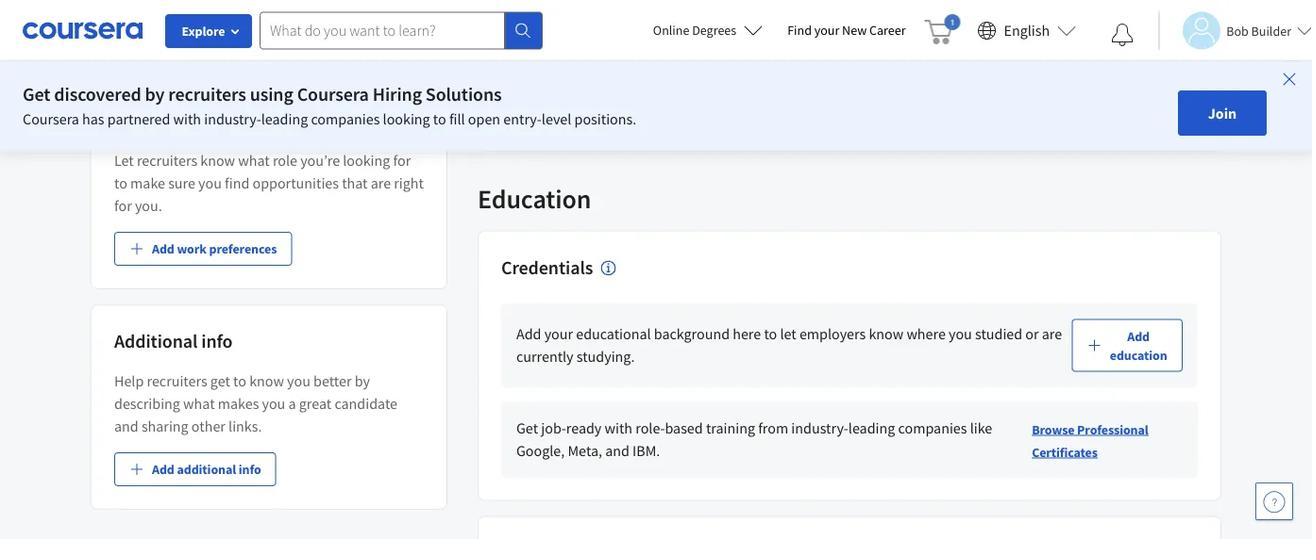 Task type: locate. For each thing, give the bounding box(es) containing it.
add up add
[[516, 73, 541, 92]]

are right the studied
[[1042, 325, 1062, 344]]

1 horizontal spatial or
[[1025, 325, 1039, 344]]

1 horizontal spatial by
[[355, 372, 370, 391]]

add
[[516, 73, 541, 92], [152, 241, 174, 258], [516, 325, 541, 344], [1127, 328, 1150, 345], [152, 462, 174, 479]]

you right where
[[949, 325, 972, 344]]

recruiters
[[168, 83, 246, 106], [137, 151, 197, 170], [147, 372, 207, 391]]

find your new career link
[[778, 19, 915, 42]]

by up partnered
[[145, 83, 165, 106]]

additional
[[177, 462, 236, 479]]

experience
[[641, 73, 709, 92], [698, 96, 766, 115]]

looking up that
[[343, 151, 390, 170]]

google,
[[516, 442, 565, 461]]

work inside add work preferences button
[[177, 241, 207, 258]]

coursera left has
[[23, 109, 79, 128]]

get
[[210, 372, 230, 391]]

industry- down using
[[204, 109, 261, 128]]

are right that
[[371, 174, 391, 193]]

add for add additional info
[[152, 462, 174, 479]]

sharing
[[141, 417, 188, 436]]

credentials
[[501, 256, 593, 280]]

2 vertical spatial know
[[249, 372, 284, 391]]

0 horizontal spatial leading
[[261, 109, 308, 128]]

1 vertical spatial are
[[1042, 325, 1062, 344]]

leading
[[261, 109, 308, 128], [848, 420, 895, 438]]

your
[[814, 22, 839, 39], [544, 73, 573, 92], [544, 325, 573, 344]]

browse professional certificates
[[1032, 421, 1149, 461]]

1 vertical spatial companies
[[898, 420, 967, 438]]

0 vertical spatial coursera
[[297, 83, 369, 106]]

add down you. on the left top of the page
[[152, 241, 174, 258]]

coursera down visibility
[[297, 83, 369, 106]]

0 vertical spatial looking
[[383, 109, 430, 128]]

1 vertical spatial your
[[544, 73, 573, 92]]

you inside add your educational background here to let employers know where you studied or are currently studying.
[[949, 325, 972, 344]]

1 horizontal spatial are
[[1042, 325, 1062, 344]]

help
[[114, 372, 144, 391]]

1 horizontal spatial coursera
[[297, 83, 369, 106]]

your up 'internships'
[[544, 73, 573, 92]]

add inside add your educational background here to let employers know where you studied or are currently studying.
[[516, 325, 541, 344]]

1 horizontal spatial and
[[605, 442, 630, 461]]

online
[[653, 22, 689, 39]]

0 vertical spatial companies
[[311, 109, 380, 128]]

recruiters inside let recruiters know what role you're looking for to make sure you find opportunities that are right for you.
[[137, 151, 197, 170]]

join
[[1208, 104, 1237, 123]]

companies inside get discovered by recruiters using coursera hiring solutions coursera has partnered with industry-leading companies looking to fill open entry-level positions.
[[311, 109, 380, 128]]

0 vertical spatial and
[[114, 417, 138, 436]]

your up currently on the left
[[544, 325, 573, 344]]

companies down hiring
[[311, 109, 380, 128]]

coursera image
[[23, 15, 143, 46]]

out,
[[879, 73, 904, 92]]

info right additional
[[239, 462, 261, 479]]

0 vertical spatial with
[[173, 109, 201, 128]]

1 horizontal spatial leading
[[848, 420, 895, 438]]

0 horizontal spatial what
[[183, 395, 215, 413]]

or right the studied
[[1025, 325, 1039, 344]]

add up education
[[1127, 328, 1150, 345]]

online degrees
[[653, 22, 736, 39]]

1 vertical spatial know
[[869, 325, 904, 344]]

0 horizontal spatial get
[[23, 83, 50, 106]]

2 vertical spatial your
[[544, 325, 573, 344]]

right
[[394, 174, 424, 193]]

makes
[[218, 395, 259, 413]]

work left preferences
[[177, 241, 207, 258]]

companies inside get job-ready with role-based training from industry-leading companies like google, meta, and ibm.
[[898, 420, 967, 438]]

0 horizontal spatial info
[[201, 330, 233, 354]]

and down describing
[[114, 417, 138, 436]]

1 vertical spatial industry-
[[791, 420, 848, 438]]

for up right
[[393, 151, 411, 170]]

and left ibm. at bottom
[[605, 442, 630, 461]]

0 vertical spatial work
[[606, 73, 638, 92]]

you left a
[[262, 395, 285, 413]]

0 vertical spatial are
[[371, 174, 391, 193]]

to down let
[[114, 174, 127, 193]]

0 vertical spatial info
[[201, 330, 233, 354]]

get for discovered
[[23, 83, 50, 106]]

looking
[[383, 109, 430, 128], [343, 151, 390, 170]]

1 vertical spatial what
[[183, 395, 215, 413]]

what inside let recruiters know what role you're looking for to make sure you find opportunities that are right for you.
[[238, 151, 270, 170]]

let
[[114, 151, 134, 170]]

what up find
[[238, 151, 270, 170]]

info up get
[[201, 330, 233, 354]]

1 vertical spatial get
[[516, 420, 538, 438]]

know left where
[[869, 325, 904, 344]]

background
[[654, 325, 730, 344]]

1 vertical spatial coursera
[[23, 109, 79, 128]]

by up candidate
[[355, 372, 370, 391]]

0 horizontal spatial with
[[173, 109, 201, 128]]

level
[[542, 109, 571, 128]]

recruiters up sure
[[137, 151, 197, 170]]

you inside add your past work experience here. if you're just starting out, you can add internships or volunteer experience instead.
[[907, 73, 931, 92]]

0 horizontal spatial or
[[618, 96, 631, 115]]

0 horizontal spatial work
[[177, 241, 207, 258]]

builder
[[1251, 22, 1291, 39]]

get left discovered
[[23, 83, 50, 106]]

browse
[[1032, 421, 1075, 438]]

add inside add your past work experience here. if you're just starting out, you can add internships or volunteer experience instead.
[[516, 73, 541, 92]]

add left additional
[[152, 462, 174, 479]]

your inside add your educational background here to let employers know where you studied or are currently studying.
[[544, 325, 573, 344]]

recruiters up describing
[[147, 372, 207, 391]]

industry- right from
[[791, 420, 848, 438]]

0 vertical spatial for
[[393, 151, 411, 170]]

0 vertical spatial know
[[200, 151, 235, 170]]

1 horizontal spatial industry-
[[791, 420, 848, 438]]

you're right the if on the top of the page
[[759, 73, 798, 92]]

know up find
[[200, 151, 235, 170]]

0 horizontal spatial and
[[114, 417, 138, 436]]

0 vertical spatial what
[[238, 151, 270, 170]]

1 vertical spatial by
[[355, 372, 370, 391]]

here.
[[712, 73, 744, 92]]

0 vertical spatial recruiters
[[168, 83, 246, 106]]

you for let recruiters know what role you're looking for to make sure you find opportunities that are right for you.
[[198, 174, 222, 193]]

1 horizontal spatial work
[[606, 73, 638, 92]]

what
[[238, 151, 270, 170], [183, 395, 215, 413]]

work history
[[501, 12, 603, 36]]

1 vertical spatial and
[[605, 442, 630, 461]]

bob
[[1226, 22, 1249, 39]]

None search field
[[260, 12, 543, 50]]

your for educational
[[544, 325, 573, 344]]

recruiters down update
[[168, 83, 246, 106]]

1 vertical spatial leading
[[848, 420, 895, 438]]

you
[[907, 73, 931, 92], [198, 174, 222, 193], [949, 325, 972, 344], [287, 372, 310, 391], [262, 395, 285, 413]]

or left 'volunteer'
[[618, 96, 631, 115]]

get up google, on the left bottom of the page
[[516, 420, 538, 438]]

get inside get job-ready with role-based training from industry-leading companies like google, meta, and ibm.
[[516, 420, 538, 438]]

recruiters for know
[[137, 151, 197, 170]]

1 vertical spatial for
[[114, 196, 132, 215]]

get discovered by recruiters using coursera hiring solutions coursera has partnered with industry-leading companies looking to fill open entry-level positions.
[[23, 83, 636, 128]]

with
[[173, 109, 201, 128], [605, 420, 632, 438]]

starting
[[828, 73, 876, 92]]

to left fill
[[433, 109, 446, 128]]

1 vertical spatial looking
[[343, 151, 390, 170]]

here
[[733, 325, 761, 344]]

your right 'find'
[[814, 22, 839, 39]]

you inside let recruiters know what role you're looking for to make sure you find opportunities that are right for you.
[[198, 174, 222, 193]]

and
[[114, 417, 138, 436], [605, 442, 630, 461]]

you for add your past work experience here. if you're just starting out, you can add internships or volunteer experience instead.
[[907, 73, 931, 92]]

1 vertical spatial with
[[605, 420, 632, 438]]

leading inside get job-ready with role-based training from industry-leading companies like google, meta, and ibm.
[[848, 420, 895, 438]]

industry-
[[204, 109, 261, 128], [791, 420, 848, 438]]

candidate
[[335, 395, 397, 413]]

1 vertical spatial you're
[[300, 151, 340, 170]]

0 vertical spatial you're
[[759, 73, 798, 92]]

what up other
[[183, 395, 215, 413]]

your for past
[[544, 73, 573, 92]]

0 horizontal spatial industry-
[[204, 109, 261, 128]]

1 horizontal spatial get
[[516, 420, 538, 438]]

additional
[[114, 330, 198, 354]]

0 vertical spatial industry-
[[204, 109, 261, 128]]

partnered
[[107, 109, 170, 128]]

companies
[[311, 109, 380, 128], [898, 420, 967, 438]]

leading inside get discovered by recruiters using coursera hiring solutions coursera has partnered with industry-leading companies looking to fill open entry-level positions.
[[261, 109, 308, 128]]

0 horizontal spatial are
[[371, 174, 391, 193]]

1 vertical spatial recruiters
[[137, 151, 197, 170]]

to right get
[[233, 372, 246, 391]]

info
[[201, 330, 233, 354], [239, 462, 261, 479]]

1 vertical spatial or
[[1025, 325, 1039, 344]]

find
[[225, 174, 249, 193]]

with inside get discovered by recruiters using coursera hiring solutions coursera has partnered with industry-leading companies looking to fill open entry-level positions.
[[173, 109, 201, 128]]

know
[[200, 151, 235, 170], [869, 325, 904, 344], [249, 372, 284, 391]]

career
[[869, 22, 906, 39]]

add up currently on the left
[[516, 325, 541, 344]]

degrees
[[692, 22, 736, 39]]

describing
[[114, 395, 180, 413]]

experience up 'volunteer'
[[641, 73, 709, 92]]

looking inside get discovered by recruiters using coursera hiring solutions coursera has partnered with industry-leading companies looking to fill open entry-level positions.
[[383, 109, 430, 128]]

2 horizontal spatial know
[[869, 325, 904, 344]]

0 vertical spatial your
[[814, 22, 839, 39]]

to left the let
[[764, 325, 777, 344]]

know inside let recruiters know what role you're looking for to make sure you find opportunities that are right for you.
[[200, 151, 235, 170]]

1 horizontal spatial with
[[605, 420, 632, 438]]

0 horizontal spatial companies
[[311, 109, 380, 128]]

that
[[342, 174, 368, 193]]

0 horizontal spatial by
[[145, 83, 165, 106]]

better
[[313, 372, 352, 391]]

with right partnered
[[173, 109, 201, 128]]

know up the makes
[[249, 372, 284, 391]]

looking down hiring
[[383, 109, 430, 128]]

add additional info
[[152, 462, 261, 479]]

by
[[145, 83, 165, 106], [355, 372, 370, 391]]

1 vertical spatial work
[[177, 241, 207, 258]]

your inside add your past work experience here. if you're just starting out, you can add internships or volunteer experience instead.
[[544, 73, 573, 92]]

0 vertical spatial get
[[23, 83, 50, 106]]

or
[[618, 96, 631, 115], [1025, 325, 1039, 344]]

1 horizontal spatial info
[[239, 462, 261, 479]]

know inside add your educational background here to let employers know where you studied or are currently studying.
[[869, 325, 904, 344]]

other
[[191, 417, 225, 436]]

0 vertical spatial or
[[618, 96, 631, 115]]

for
[[393, 151, 411, 170], [114, 196, 132, 215]]

and inside help recruiters get to know you better by describing what makes you a great candidate and sharing other links.
[[114, 417, 138, 436]]

you're up opportunities
[[300, 151, 340, 170]]

recruiters for get
[[147, 372, 207, 391]]

can
[[934, 73, 956, 92]]

1 horizontal spatial what
[[238, 151, 270, 170]]

visibility
[[289, 55, 346, 74]]

add inside the add education
[[1127, 328, 1150, 345]]

studying.
[[577, 348, 635, 367]]

companies left like
[[898, 420, 967, 438]]

0 horizontal spatial coursera
[[23, 109, 79, 128]]

like
[[970, 420, 992, 438]]

for left you. on the left top of the page
[[114, 196, 132, 215]]

great
[[299, 395, 332, 413]]

1 horizontal spatial know
[[249, 372, 284, 391]]

if
[[747, 73, 756, 92]]

add inside button
[[152, 462, 174, 479]]

0 vertical spatial leading
[[261, 109, 308, 128]]

join button
[[1178, 91, 1267, 136]]

update profile visibility
[[192, 55, 346, 74]]

to
[[433, 109, 446, 128], [114, 174, 127, 193], [764, 325, 777, 344], [233, 372, 246, 391]]

experience down here.
[[698, 96, 766, 115]]

work right the past
[[606, 73, 638, 92]]

1 horizontal spatial you're
[[759, 73, 798, 92]]

0 horizontal spatial know
[[200, 151, 235, 170]]

1 horizontal spatial companies
[[898, 420, 967, 438]]

make
[[130, 174, 165, 193]]

to inside add your educational background here to let employers know where you studied or are currently studying.
[[764, 325, 777, 344]]

you left can on the top right of the page
[[907, 73, 931, 92]]

add your educational background here to let employers know where you studied or are currently studying.
[[516, 325, 1062, 367]]

links.
[[228, 417, 262, 436]]

to inside let recruiters know what role you're looking for to make sure you find opportunities that are right for you.
[[114, 174, 127, 193]]

show notifications image
[[1111, 24, 1134, 46]]

2 vertical spatial recruiters
[[147, 372, 207, 391]]

0 horizontal spatial you're
[[300, 151, 340, 170]]

1 vertical spatial info
[[239, 462, 261, 479]]

help recruiters get to know you better by describing what makes you a great candidate and sharing other links.
[[114, 372, 397, 436]]

with left role-
[[605, 420, 632, 438]]

you for help recruiters get to know you better by describing what makes you a great candidate and sharing other links.
[[262, 395, 285, 413]]

you left find
[[198, 174, 222, 193]]

a
[[288, 395, 296, 413]]

get inside get discovered by recruiters using coursera hiring solutions coursera has partnered with industry-leading companies looking to fill open entry-level positions.
[[23, 83, 50, 106]]

professional
[[1077, 421, 1149, 438]]

add work preferences button
[[114, 232, 292, 266]]

recruiters inside help recruiters get to know you better by describing what makes you a great candidate and sharing other links.
[[147, 372, 207, 391]]

0 vertical spatial by
[[145, 83, 165, 106]]



Task type: describe. For each thing, give the bounding box(es) containing it.
explore button
[[165, 14, 252, 48]]

1 horizontal spatial for
[[393, 151, 411, 170]]

preferences
[[209, 241, 277, 258]]

open
[[468, 109, 500, 128]]

sure
[[168, 174, 195, 193]]

are inside add your educational background here to let employers know where you studied or are currently studying.
[[1042, 325, 1062, 344]]

job-
[[541, 420, 566, 438]]

history
[[547, 12, 603, 36]]

information about credentials section image
[[601, 261, 616, 276]]

instead.
[[769, 96, 819, 115]]

entry-
[[503, 109, 542, 128]]

and inside get job-ready with role-based training from industry-leading companies like google, meta, and ibm.
[[605, 442, 630, 461]]

bob builder button
[[1158, 12, 1312, 50]]

update
[[192, 55, 240, 74]]

certificates
[[1032, 444, 1098, 461]]

or inside add your educational background here to let employers know where you studied or are currently studying.
[[1025, 325, 1039, 344]]

info inside button
[[239, 462, 261, 479]]

recruiters inside get discovered by recruiters using coursera hiring solutions coursera has partnered with industry-leading companies looking to fill open entry-level positions.
[[168, 83, 246, 106]]

additional info
[[114, 330, 233, 354]]

past
[[576, 73, 603, 92]]

looking inside let recruiters know what role you're looking for to make sure you find opportunities that are right for you.
[[343, 151, 390, 170]]

from
[[758, 420, 788, 438]]

find
[[787, 22, 812, 39]]

0 vertical spatial experience
[[641, 73, 709, 92]]

education
[[478, 182, 591, 215]]

add for add your past work experience here. if you're just starting out, you can add internships or volunteer experience instead.
[[516, 73, 541, 92]]

education
[[1110, 347, 1167, 364]]

your for new
[[814, 22, 839, 39]]

add for add work preferences
[[152, 241, 174, 258]]

currently
[[516, 348, 574, 367]]

role-
[[636, 420, 665, 438]]

opportunities
[[253, 174, 339, 193]]

what inside help recruiters get to know you better by describing what makes you a great candidate and sharing other links.
[[183, 395, 215, 413]]

add work preferences
[[152, 241, 277, 258]]

role
[[273, 151, 297, 170]]

discovered
[[54, 83, 141, 106]]

add for add your educational background here to let employers know where you studied or are currently studying.
[[516, 325, 541, 344]]

volunteer
[[634, 96, 695, 115]]

find your new career
[[787, 22, 906, 39]]

to inside get discovered by recruiters using coursera hiring solutions coursera has partnered with industry-leading companies looking to fill open entry-level positions.
[[433, 109, 446, 128]]

ibm.
[[633, 442, 660, 461]]

to inside help recruiters get to know you better by describing what makes you a great candidate and sharing other links.
[[233, 372, 246, 391]]

add for add education
[[1127, 328, 1150, 345]]

0 horizontal spatial for
[[114, 196, 132, 215]]

just
[[801, 73, 825, 92]]

let
[[780, 325, 796, 344]]

based
[[665, 420, 703, 438]]

you.
[[135, 196, 162, 215]]

english button
[[970, 0, 1084, 61]]

work inside add your past work experience here. if you're just starting out, you can add internships or volunteer experience instead.
[[606, 73, 638, 92]]

hiring
[[373, 83, 422, 106]]

let recruiters know what role you're looking for to make sure you find opportunities that are right for you.
[[114, 151, 424, 215]]

positions.
[[574, 109, 636, 128]]

has
[[82, 109, 104, 128]]

1 vertical spatial experience
[[698, 96, 766, 115]]

training
[[706, 420, 755, 438]]

you're inside let recruiters know what role you're looking for to make sure you find opportunities that are right for you.
[[300, 151, 340, 170]]

get for job-
[[516, 420, 538, 438]]

internships
[[544, 96, 615, 115]]

educational
[[576, 325, 651, 344]]

add additional info button
[[114, 453, 276, 487]]

studied
[[975, 325, 1022, 344]]

solutions
[[426, 83, 502, 106]]

english
[[1004, 21, 1050, 40]]

industry- inside get job-ready with role-based training from industry-leading companies like google, meta, and ibm.
[[791, 420, 848, 438]]

fill
[[449, 109, 465, 128]]

explore
[[182, 23, 225, 40]]

add your past work experience here. if you're just starting out, you can add internships or volunteer experience instead.
[[516, 73, 956, 115]]

get job-ready with role-based training from industry-leading companies like google, meta, and ibm.
[[516, 420, 992, 461]]

bob builder
[[1226, 22, 1291, 39]]

know inside help recruiters get to know you better by describing what makes you a great candidate and sharing other links.
[[249, 372, 284, 391]]

work
[[501, 12, 543, 36]]

help center image
[[1263, 491, 1286, 514]]

add education
[[1110, 328, 1167, 364]]

you're inside add your past work experience here. if you're just starting out, you can add internships or volunteer experience instead.
[[759, 73, 798, 92]]

are inside let recruiters know what role you're looking for to make sure you find opportunities that are right for you.
[[371, 174, 391, 193]]

What do you want to learn? text field
[[260, 12, 505, 50]]

add
[[516, 96, 541, 115]]

by inside help recruiters get to know you better by describing what makes you a great candidate and sharing other links.
[[355, 372, 370, 391]]

update profile visibility button
[[177, 42, 361, 87]]

browse professional certificates link
[[1032, 421, 1149, 461]]

new
[[842, 22, 867, 39]]

ready
[[566, 420, 602, 438]]

you up a
[[287, 372, 310, 391]]

shopping cart: 1 item image
[[925, 14, 960, 44]]

with inside get job-ready with role-based training from industry-leading companies like google, meta, and ibm.
[[605, 420, 632, 438]]

profile
[[243, 55, 286, 74]]

add education button
[[1072, 319, 1183, 372]]

meta,
[[568, 442, 602, 461]]

employers
[[799, 325, 866, 344]]

by inside get discovered by recruiters using coursera hiring solutions coursera has partnered with industry-leading companies looking to fill open entry-level positions.
[[145, 83, 165, 106]]

online degrees button
[[638, 9, 778, 51]]

or inside add your past work experience here. if you're just starting out, you can add internships or volunteer experience instead.
[[618, 96, 631, 115]]

industry- inside get discovered by recruiters using coursera hiring solutions coursera has partnered with industry-leading companies looking to fill open entry-level positions.
[[204, 109, 261, 128]]



Task type: vqa. For each thing, say whether or not it's contained in the screenshot.
with
yes



